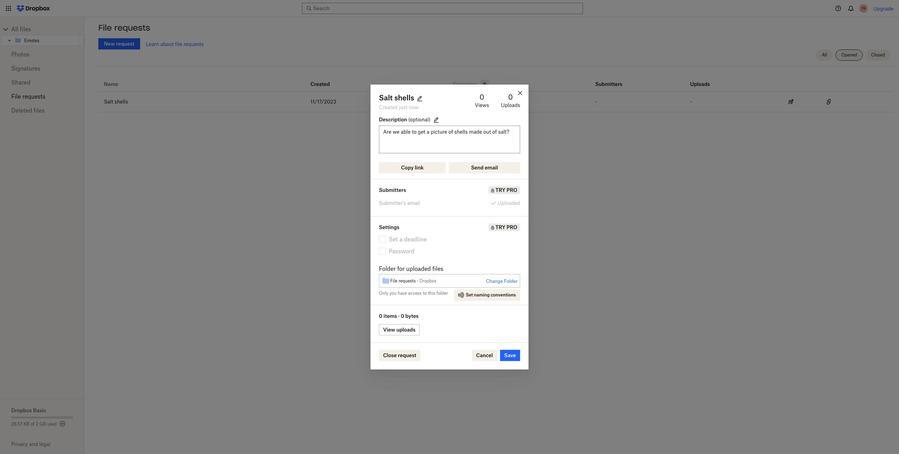 Task type: vqa. For each thing, say whether or not it's contained in the screenshot.
·
yes



Task type: describe. For each thing, give the bounding box(es) containing it.
shells for created just now
[[395, 93, 414, 102]]

name
[[104, 81, 118, 87]]

about
[[160, 41, 174, 47]]

28.57 kb of 2 gb used
[[11, 422, 57, 427]]

cancel button
[[472, 350, 497, 362]]

view uploads button
[[379, 325, 420, 336]]

set for set naming conventions
[[466, 293, 473, 298]]

28.57
[[11, 422, 22, 427]]

now
[[409, 104, 419, 110]]

copy link
[[401, 165, 424, 171]]

0 uploads
[[501, 93, 520, 108]]

pro for uploaded
[[507, 187, 518, 193]]

kb
[[23, 422, 30, 427]]

0 for 0 uploads
[[508, 93, 513, 102]]

all files tree
[[1, 24, 84, 46]]

change
[[486, 279, 503, 284]]

requests up learn
[[114, 23, 150, 33]]

uploads
[[501, 102, 520, 108]]

file inside the file requests link
[[11, 93, 21, 100]]

all button
[[817, 50, 833, 61]]

•
[[417, 278, 419, 284]]

files for deleted files
[[34, 107, 45, 114]]

deleted
[[11, 107, 32, 114]]

opened
[[842, 52, 858, 58]]

all files link
[[11, 24, 84, 35]]

created just now
[[379, 104, 419, 110]]

submitters
[[379, 187, 406, 193]]

items
[[384, 313, 397, 319]]

0 for 0 views
[[480, 93, 485, 102]]

save button
[[500, 350, 520, 362]]

a
[[400, 236, 403, 243]]

close request button
[[379, 350, 421, 362]]

only you have access to this folder
[[379, 291, 448, 296]]

2
[[36, 422, 38, 427]]

used
[[47, 422, 57, 427]]

upgrade link
[[874, 5, 894, 11]]

0 right ·
[[401, 313, 404, 319]]

shared link
[[11, 76, 73, 90]]

1 vertical spatial file requests
[[11, 93, 45, 100]]

)
[[429, 117, 431, 123]]

all for all
[[822, 52, 828, 58]]

have
[[398, 291, 407, 296]]

view
[[383, 327, 395, 333]]

copy
[[401, 165, 414, 171]]

only
[[379, 291, 389, 296]]

created for created just now
[[379, 104, 398, 110]]

copy link button
[[379, 162, 446, 174]]

requests up 'deleted files'
[[22, 93, 45, 100]]

0 for 0 items · 0 bytes
[[379, 313, 383, 319]]

shells for 11/17/2023
[[115, 99, 128, 105]]

files inside 'dialog'
[[433, 266, 444, 273]]

copy link image
[[825, 98, 833, 106]]

conventions
[[491, 293, 516, 298]]

pro trial element inside table
[[478, 80, 489, 89]]

pro for password
[[507, 225, 518, 231]]

and
[[29, 442, 38, 448]]

description ( optional )
[[379, 117, 431, 123]]

you
[[390, 291, 397, 296]]

salt shells for 11/17/2023
[[104, 99, 128, 105]]

learn about file requests
[[146, 41, 204, 47]]

signatures link
[[11, 61, 73, 76]]

created for created
[[311, 81, 330, 87]]

naming
[[474, 293, 490, 298]]

file requests • dropbox
[[390, 278, 437, 284]]

close
[[383, 353, 397, 359]]

settings
[[379, 225, 400, 231]]

0 items · 0 bytes
[[379, 313, 419, 319]]

of
[[31, 422, 35, 427]]

file inside 'dialog'
[[390, 278, 398, 284]]

just
[[399, 104, 408, 110]]

learn
[[146, 41, 159, 47]]

requests inside 'dialog'
[[399, 278, 416, 284]]

set naming conventions button
[[454, 290, 520, 301]]

1 - from the left
[[596, 99, 598, 105]]

send email image
[[787, 98, 795, 106]]

privacy
[[11, 442, 28, 448]]

change folder
[[486, 279, 518, 284]]

deadline
[[404, 236, 427, 243]]

gb
[[39, 422, 46, 427]]

change folder button
[[486, 277, 518, 286]]

created button
[[311, 80, 330, 89]]

try for uploaded
[[496, 187, 506, 193]]

optional
[[410, 117, 429, 123]]

salt for created just now
[[379, 93, 393, 102]]

(
[[409, 117, 410, 123]]

uploaded
[[406, 266, 431, 273]]



Task type: locate. For each thing, give the bounding box(es) containing it.
0 inside "0 uploads"
[[508, 93, 513, 102]]

0 horizontal spatial salt shells
[[104, 99, 128, 105]]

privacy and legal
[[11, 442, 50, 448]]

0 vertical spatial pro trial element
[[478, 80, 489, 89]]

try up uploaded at the top of the page
[[496, 187, 506, 193]]

deleted files
[[11, 107, 45, 114]]

dialog
[[371, 85, 529, 370]]

pro trial element for password
[[489, 224, 520, 232]]

file
[[98, 23, 112, 33], [11, 93, 21, 100], [390, 278, 398, 284]]

cancel
[[476, 353, 493, 359]]

folder inside "button"
[[504, 279, 518, 284]]

0 vertical spatial email
[[485, 165, 498, 171]]

1 vertical spatial try pro
[[496, 225, 518, 231]]

basic
[[33, 408, 46, 414]]

emotes
[[24, 38, 39, 43]]

created up 11/17/2023
[[311, 81, 330, 87]]

0 vertical spatial files
[[20, 26, 31, 33]]

1 horizontal spatial column header
[[691, 72, 719, 89]]

request
[[398, 353, 417, 359]]

set inside button
[[466, 293, 473, 298]]

1 pro from the top
[[507, 187, 518, 193]]

1 horizontal spatial created
[[379, 104, 398, 110]]

get more space image
[[58, 420, 67, 429]]

0 vertical spatial file requests
[[98, 23, 150, 33]]

2 vertical spatial pro trial element
[[489, 224, 520, 232]]

created up description
[[379, 104, 398, 110]]

file requests up learn
[[98, 23, 150, 33]]

salt
[[379, 93, 393, 102], [104, 99, 113, 105]]

1 horizontal spatial set
[[466, 293, 473, 298]]

description
[[379, 117, 407, 123]]

requests right file
[[184, 41, 204, 47]]

1 column header from the left
[[596, 72, 624, 89]]

2 row from the top
[[98, 92, 894, 112]]

0 up uploads
[[508, 93, 513, 102]]

0 vertical spatial try pro
[[496, 187, 518, 193]]

view uploads
[[383, 327, 416, 333]]

send email button
[[449, 162, 520, 174]]

set left naming
[[466, 293, 473, 298]]

1 vertical spatial folder
[[504, 279, 518, 284]]

pro trial element up uploaded at the top of the page
[[489, 187, 520, 194]]

1 vertical spatial try
[[496, 225, 506, 231]]

salt shells inside 'dialog'
[[379, 93, 414, 102]]

table containing name
[[98, 69, 894, 112]]

1 horizontal spatial salt
[[379, 93, 393, 102]]

1 horizontal spatial dropbox
[[420, 278, 437, 284]]

1 horizontal spatial file requests
[[98, 23, 150, 33]]

this
[[428, 291, 436, 296]]

email right the submitter's
[[408, 200, 420, 206]]

0 views
[[475, 93, 489, 108]]

privacy and legal link
[[11, 442, 84, 448]]

shells
[[395, 93, 414, 102], [115, 99, 128, 105]]

salt shells up created just now
[[379, 93, 414, 102]]

1 vertical spatial file
[[11, 93, 21, 100]]

2 try pro from the top
[[496, 225, 518, 231]]

1 vertical spatial set
[[466, 293, 473, 298]]

0 horizontal spatial file requests
[[11, 93, 45, 100]]

all inside all button
[[822, 52, 828, 58]]

set naming conventions
[[466, 293, 516, 298]]

salt up created just now
[[379, 93, 393, 102]]

dropbox
[[420, 278, 437, 284], [11, 408, 32, 414]]

set
[[389, 236, 398, 243], [466, 293, 473, 298]]

0 vertical spatial try
[[496, 187, 506, 193]]

1 vertical spatial pro
[[507, 225, 518, 231]]

0 horizontal spatial files
[[20, 26, 31, 33]]

files for all files
[[20, 26, 31, 33]]

all inside all files link
[[11, 26, 18, 33]]

dropbox logo - go to the homepage image
[[14, 3, 52, 14]]

email for send email
[[485, 165, 498, 171]]

set a deadline
[[389, 236, 427, 243]]

files
[[20, 26, 31, 33], [34, 107, 45, 114], [433, 266, 444, 273]]

dialog containing 0
[[371, 85, 529, 370]]

shells inside 'dialog'
[[395, 93, 414, 102]]

closed
[[872, 52, 886, 58]]

uploaded
[[498, 200, 520, 206]]

0 horizontal spatial all
[[11, 26, 18, 33]]

save
[[504, 353, 516, 359]]

0 horizontal spatial -
[[596, 99, 598, 105]]

files right uploaded on the left of the page
[[433, 266, 444, 273]]

submitter's
[[379, 200, 406, 206]]

shared
[[11, 79, 30, 86]]

dropbox inside 'dialog'
[[420, 278, 437, 284]]

link
[[415, 165, 424, 171]]

1 horizontal spatial -
[[691, 99, 693, 105]]

pro trial element down uploaded at the top of the page
[[489, 224, 520, 232]]

2 horizontal spatial file
[[390, 278, 398, 284]]

1 horizontal spatial all
[[822, 52, 828, 58]]

1 try from the top
[[496, 187, 506, 193]]

2 pro from the top
[[507, 225, 518, 231]]

11/17/2023
[[311, 99, 337, 105]]

2 vertical spatial files
[[433, 266, 444, 273]]

table
[[98, 69, 894, 112]]

1 vertical spatial files
[[34, 107, 45, 114]]

all files
[[11, 26, 31, 33]]

photos
[[11, 51, 30, 58]]

1 horizontal spatial files
[[34, 107, 45, 114]]

try pro down uploaded at the top of the page
[[496, 225, 518, 231]]

requests left •
[[399, 278, 416, 284]]

send
[[471, 165, 484, 171]]

pro trial element
[[478, 80, 489, 89], [489, 187, 520, 194], [489, 224, 520, 232]]

pro up uploaded at the top of the page
[[507, 187, 518, 193]]

row
[[98, 69, 894, 92], [98, 92, 894, 112]]

dropbox up the 28.57
[[11, 408, 32, 414]]

1 vertical spatial email
[[408, 200, 420, 206]]

2 vertical spatial file
[[390, 278, 398, 284]]

pro trial element up 0 views at the top of page
[[478, 80, 489, 89]]

files down the file requests link
[[34, 107, 45, 114]]

1 vertical spatial all
[[822, 52, 828, 58]]

bytes
[[406, 313, 419, 319]]

submitter's email
[[379, 200, 420, 206]]

salt shells inside table
[[104, 99, 128, 105]]

salt shells for created just now
[[379, 93, 414, 102]]

2 - from the left
[[691, 99, 693, 105]]

legal
[[39, 442, 50, 448]]

1 vertical spatial dropbox
[[11, 408, 32, 414]]

file requests
[[98, 23, 150, 33], [11, 93, 45, 100]]

email inside button
[[485, 165, 498, 171]]

2 horizontal spatial files
[[433, 266, 444, 273]]

pro down uploaded at the top of the page
[[507, 225, 518, 231]]

access
[[408, 291, 422, 296]]

0 vertical spatial all
[[11, 26, 18, 33]]

file requests up 'deleted files'
[[11, 93, 45, 100]]

salt shells
[[379, 93, 414, 102], [104, 99, 128, 105]]

0 vertical spatial created
[[311, 81, 330, 87]]

0 vertical spatial pro
[[507, 187, 518, 193]]

files up emotes at left top
[[20, 26, 31, 33]]

0 horizontal spatial folder
[[379, 266, 396, 273]]

2 column header from the left
[[691, 72, 719, 89]]

all for all files
[[11, 26, 18, 33]]

created
[[311, 81, 330, 87], [379, 104, 398, 110]]

0 horizontal spatial set
[[389, 236, 398, 243]]

shells down name
[[115, 99, 128, 105]]

1 try pro from the top
[[496, 187, 518, 193]]

try pro for password
[[496, 225, 518, 231]]

emotes link
[[14, 36, 78, 45]]

folder up conventions
[[504, 279, 518, 284]]

row containing salt shells
[[98, 92, 894, 112]]

files inside tree
[[20, 26, 31, 33]]

0 horizontal spatial email
[[408, 200, 420, 206]]

0 horizontal spatial shells
[[115, 99, 128, 105]]

all left opened
[[822, 52, 828, 58]]

signatures
[[11, 65, 40, 72]]

0 vertical spatial set
[[389, 236, 398, 243]]

all up photos
[[11, 26, 18, 33]]

try pro
[[496, 187, 518, 193], [496, 225, 518, 231]]

file requests link
[[11, 90, 73, 104]]

0 horizontal spatial file
[[11, 93, 21, 100]]

password
[[389, 248, 415, 255]]

0 horizontal spatial column header
[[596, 72, 624, 89]]

Add any extra details about the request text field
[[379, 126, 520, 154]]

1 horizontal spatial shells
[[395, 93, 414, 102]]

uploads
[[397, 327, 416, 333]]

learn about file requests link
[[146, 41, 204, 47]]

dropbox right •
[[420, 278, 437, 284]]

0 vertical spatial dropbox
[[420, 278, 437, 284]]

0 vertical spatial folder
[[379, 266, 396, 273]]

cell
[[856, 92, 894, 112]]

salt inside 'dialog'
[[379, 93, 393, 102]]

0 horizontal spatial created
[[311, 81, 330, 87]]

email for submitter's email
[[408, 200, 420, 206]]

close request
[[383, 353, 417, 359]]

email right send
[[485, 165, 498, 171]]

for
[[397, 266, 405, 273]]

send email
[[471, 165, 498, 171]]

salt for 11/17/2023
[[104, 99, 113, 105]]

0 left items
[[379, 313, 383, 319]]

dropbox basic
[[11, 408, 46, 414]]

shells inside table
[[115, 99, 128, 105]]

salt shells down name
[[104, 99, 128, 105]]

1 horizontal spatial salt shells
[[379, 93, 414, 102]]

cell inside table
[[856, 92, 894, 112]]

try pro for uploaded
[[496, 187, 518, 193]]

views
[[475, 102, 489, 108]]

1 row from the top
[[98, 69, 894, 92]]

shells up just
[[395, 93, 414, 102]]

1 horizontal spatial file
[[98, 23, 112, 33]]

try pro up uploaded at the top of the page
[[496, 187, 518, 193]]

upgrade
[[874, 5, 894, 11]]

0 horizontal spatial dropbox
[[11, 408, 32, 414]]

2 try from the top
[[496, 225, 506, 231]]

salt inside table
[[104, 99, 113, 105]]

closed button
[[866, 50, 891, 61]]

try
[[496, 187, 506, 193], [496, 225, 506, 231]]

folder
[[437, 291, 448, 296]]

1 vertical spatial pro trial element
[[489, 187, 520, 194]]

·
[[398, 313, 400, 319]]

1 horizontal spatial email
[[485, 165, 498, 171]]

0 vertical spatial file
[[98, 23, 112, 33]]

file
[[175, 41, 182, 47]]

try for password
[[496, 225, 506, 231]]

set for set a deadline
[[389, 236, 398, 243]]

to
[[423, 291, 427, 296]]

email
[[485, 165, 498, 171], [408, 200, 420, 206]]

row containing name
[[98, 69, 894, 92]]

1 horizontal spatial folder
[[504, 279, 518, 284]]

column header
[[596, 72, 624, 89], [691, 72, 719, 89]]

0 horizontal spatial salt
[[104, 99, 113, 105]]

pro trial element for uploaded
[[489, 187, 520, 194]]

salt down name
[[104, 99, 113, 105]]

0 inside 0 views
[[480, 93, 485, 102]]

deleted files link
[[11, 104, 73, 118]]

folder for uploaded files
[[379, 266, 444, 273]]

folder left for at the bottom left
[[379, 266, 396, 273]]

global header element
[[0, 0, 900, 17]]

opened button
[[836, 50, 863, 61]]

set left a
[[389, 236, 398, 243]]

try down uploaded at the top of the page
[[496, 225, 506, 231]]

0 up views
[[480, 93, 485, 102]]

1 vertical spatial created
[[379, 104, 398, 110]]



